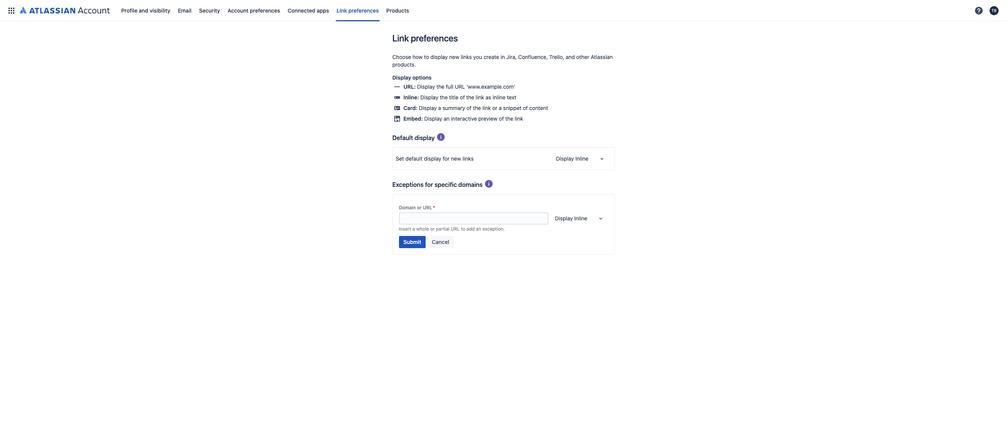 Task type: locate. For each thing, give the bounding box(es) containing it.
0 horizontal spatial or
[[417, 205, 422, 211]]

display left open image
[[556, 155, 574, 162]]

content
[[530, 105, 548, 111]]

'www.example.com'
[[467, 83, 516, 90]]

account preferences
[[228, 7, 280, 14]]

title
[[449, 94, 459, 101]]

link
[[476, 94, 484, 101], [483, 105, 491, 111], [515, 115, 524, 122]]

2 horizontal spatial or
[[493, 105, 498, 111]]

default display
[[393, 134, 435, 141]]

url right partial at bottom
[[451, 226, 460, 232]]

the left full
[[437, 83, 445, 90]]

account image
[[990, 6, 999, 15]]

0 vertical spatial link preferences
[[337, 7, 379, 14]]

preferences
[[250, 7, 280, 14], [349, 7, 379, 14], [411, 33, 458, 43]]

1 horizontal spatial preferences
[[349, 7, 379, 14]]

display inline left open image
[[556, 155, 589, 162]]

link up preview
[[483, 105, 491, 111]]

a left summary
[[438, 105, 441, 111]]

inline left open icon
[[575, 215, 588, 222]]

display
[[393, 74, 411, 81], [417, 83, 435, 90], [421, 94, 439, 101], [419, 105, 437, 111], [425, 115, 443, 122], [556, 155, 574, 162], [555, 215, 573, 222]]

domains
[[459, 181, 483, 188]]

insert a whole or partial url to add an exception.
[[399, 226, 505, 232]]

new left you
[[450, 54, 460, 60]]

switch to... image
[[7, 6, 16, 15]]

info inline message image for default display
[[437, 133, 446, 142]]

display up 'url:'
[[393, 74, 411, 81]]

account
[[228, 7, 249, 14]]

default
[[406, 155, 423, 162]]

account preferences link
[[225, 4, 283, 17]]

1 vertical spatial link
[[483, 105, 491, 111]]

and right profile
[[139, 7, 148, 14]]

preferences for account preferences link
[[250, 7, 280, 14]]

inline left open image
[[576, 155, 589, 162]]

info inline message image right domains
[[484, 179, 494, 189]]

an
[[444, 115, 450, 122], [476, 226, 482, 232]]

a
[[438, 105, 441, 111], [499, 105, 502, 111], [413, 226, 415, 232]]

the
[[437, 83, 445, 90], [440, 94, 448, 101], [467, 94, 475, 101], [473, 105, 481, 111], [506, 115, 514, 122]]

url left *
[[423, 205, 432, 211]]

security link
[[197, 4, 222, 17]]

display
[[431, 54, 448, 60], [415, 134, 435, 141], [424, 155, 442, 162]]

preferences up how
[[411, 33, 458, 43]]

apps
[[317, 7, 329, 14]]

0 vertical spatial link
[[337, 7, 347, 14]]

1 horizontal spatial to
[[461, 226, 466, 232]]

url
[[455, 83, 465, 90], [423, 205, 432, 211], [451, 226, 460, 232]]

display down options
[[417, 83, 435, 90]]

links for for
[[463, 155, 474, 162]]

2 horizontal spatial a
[[499, 105, 502, 111]]

0 horizontal spatial for
[[425, 181, 433, 188]]

None text field
[[556, 155, 558, 163], [555, 215, 557, 223], [556, 155, 558, 163], [555, 215, 557, 223]]

info inline message image up set default display for new links
[[437, 133, 446, 142]]

for left specific
[[425, 181, 433, 188]]

1 vertical spatial inline
[[575, 215, 588, 222]]

to
[[424, 54, 429, 60], [461, 226, 466, 232]]

link up choose
[[393, 33, 409, 43]]

and inside choose how to display new links you create in jira, confluence, trello, and other atlassian products.
[[566, 54, 575, 60]]

trello,
[[550, 54, 565, 60]]

1 vertical spatial info inline message image
[[484, 179, 494, 189]]

display inline
[[556, 155, 589, 162], [555, 215, 588, 222]]

or
[[493, 105, 498, 111], [417, 205, 422, 211], [431, 226, 435, 232]]

an down summary
[[444, 115, 450, 122]]

1 vertical spatial links
[[463, 155, 474, 162]]

connected
[[288, 7, 316, 14]]

0 vertical spatial display inline
[[556, 155, 589, 162]]

email link
[[176, 4, 194, 17]]

link down snippet
[[515, 115, 524, 122]]

add
[[467, 226, 475, 232]]

display left open icon
[[555, 215, 573, 222]]

link right apps at the left
[[337, 7, 347, 14]]

new inside choose how to display new links you create in jira, confluence, trello, and other atlassian products.
[[450, 54, 460, 60]]

of right 'title'
[[460, 94, 465, 101]]

None field
[[400, 213, 548, 224]]

of
[[460, 94, 465, 101], [467, 105, 472, 111], [523, 105, 528, 111], [499, 115, 504, 122]]

for
[[443, 155, 450, 162], [425, 181, 433, 188]]

0 horizontal spatial link
[[337, 7, 347, 14]]

link left as
[[476, 94, 484, 101]]

0 vertical spatial new
[[450, 54, 460, 60]]

how
[[413, 54, 423, 60]]

options
[[413, 74, 432, 81]]

links up domains
[[463, 155, 474, 162]]

create
[[484, 54, 500, 60]]

0 vertical spatial link
[[476, 94, 484, 101]]

1 vertical spatial display
[[415, 134, 435, 141]]

links inside choose how to display new links you create in jira, confluence, trello, and other atlassian products.
[[461, 54, 472, 60]]

or down inline
[[493, 105, 498, 111]]

a down inline
[[499, 105, 502, 111]]

preferences for link preferences link
[[349, 7, 379, 14]]

set default display for new links
[[396, 155, 474, 162]]

0 vertical spatial and
[[139, 7, 148, 14]]

0 horizontal spatial info inline message image
[[437, 133, 446, 142]]

url:
[[404, 83, 416, 90]]

inline: display the title of the link as inline text
[[404, 94, 517, 101]]

or right whole
[[431, 226, 435, 232]]

visibility
[[150, 7, 170, 14]]

0 vertical spatial url
[[455, 83, 465, 90]]

0 vertical spatial to
[[424, 54, 429, 60]]

1 vertical spatial and
[[566, 54, 575, 60]]

1 vertical spatial for
[[425, 181, 433, 188]]

1 horizontal spatial or
[[431, 226, 435, 232]]

0 vertical spatial inline
[[576, 155, 589, 162]]

default
[[393, 134, 413, 141]]

as
[[486, 94, 492, 101]]

0 horizontal spatial an
[[444, 115, 450, 122]]

0 horizontal spatial and
[[139, 7, 148, 14]]

1 horizontal spatial link preferences
[[393, 33, 458, 43]]

link preferences right apps at the left
[[337, 7, 379, 14]]

display right how
[[431, 54, 448, 60]]

display right 'default'
[[415, 134, 435, 141]]

0 horizontal spatial preferences
[[250, 7, 280, 14]]

url right full
[[455, 83, 465, 90]]

inline for open image
[[576, 155, 589, 162]]

link preferences up how
[[393, 33, 458, 43]]

exceptions for specific domains
[[393, 181, 483, 188]]

of right preview
[[499, 115, 504, 122]]

1 vertical spatial display inline
[[555, 215, 588, 222]]

connected apps link
[[286, 4, 332, 17]]

a right insert
[[413, 226, 415, 232]]

2 vertical spatial or
[[431, 226, 435, 232]]

and
[[139, 7, 148, 14], [566, 54, 575, 60]]

email
[[178, 7, 192, 14]]

to right how
[[424, 54, 429, 60]]

link
[[337, 7, 347, 14], [393, 33, 409, 43]]

1 vertical spatial link
[[393, 33, 409, 43]]

links left you
[[461, 54, 472, 60]]

interactive
[[451, 115, 477, 122]]

links
[[461, 54, 472, 60], [463, 155, 474, 162]]

new
[[450, 54, 460, 60], [451, 155, 461, 162]]

products link
[[384, 4, 412, 17]]

you
[[474, 54, 483, 60]]

and left other
[[566, 54, 575, 60]]

0 vertical spatial links
[[461, 54, 472, 60]]

summary
[[443, 105, 465, 111]]

0 horizontal spatial to
[[424, 54, 429, 60]]

link for or
[[483, 105, 491, 111]]

0 vertical spatial for
[[443, 155, 450, 162]]

1 horizontal spatial and
[[566, 54, 575, 60]]

submit
[[404, 239, 422, 245]]

info inline message image
[[437, 133, 446, 142], [484, 179, 494, 189]]

1 vertical spatial new
[[451, 155, 461, 162]]

links for display
[[461, 54, 472, 60]]

1 vertical spatial an
[[476, 226, 482, 232]]

atlassian
[[591, 54, 613, 60]]

link inside link preferences link
[[337, 7, 347, 14]]

an right add
[[476, 226, 482, 232]]

link preferences
[[337, 7, 379, 14], [393, 33, 458, 43]]

to left add
[[461, 226, 466, 232]]

other
[[577, 54, 590, 60]]

preferences left "products"
[[349, 7, 379, 14]]

or right domain
[[417, 205, 422, 211]]

display inline for open image
[[556, 155, 589, 162]]

jira,
[[507, 54, 517, 60]]

products.
[[393, 61, 416, 68]]

1 vertical spatial or
[[417, 205, 422, 211]]

for up specific
[[443, 155, 450, 162]]

new for display
[[450, 54, 460, 60]]

0 vertical spatial info inline message image
[[437, 133, 446, 142]]

0 vertical spatial display
[[431, 54, 448, 60]]

preferences right account
[[250, 7, 280, 14]]

1 horizontal spatial info inline message image
[[484, 179, 494, 189]]

banner
[[0, 0, 1008, 21]]

display inline left open icon
[[555, 215, 588, 222]]

profile
[[121, 7, 138, 14]]

new up specific
[[451, 155, 461, 162]]

cancel button
[[428, 236, 454, 248]]

0 horizontal spatial link preferences
[[337, 7, 379, 14]]

inline
[[576, 155, 589, 162], [575, 215, 588, 222]]

1 vertical spatial to
[[461, 226, 466, 232]]

display right the default
[[424, 155, 442, 162]]

cancel
[[432, 239, 450, 245]]



Task type: vqa. For each thing, say whether or not it's contained in the screenshot.
CARD: DISPLAY A SUMMARY OF THE LINK OR A SNIPPET OF CONTENT
yes



Task type: describe. For each thing, give the bounding box(es) containing it.
exception.
[[483, 226, 505, 232]]

display inline for open icon
[[555, 215, 588, 222]]

the up 'card: display a summary of the link or a snippet of content'
[[467, 94, 475, 101]]

choose how to display new links you create in jira, confluence, trello, and other atlassian products.
[[393, 54, 613, 68]]

submit button
[[399, 236, 426, 248]]

set
[[396, 155, 404, 162]]

inline
[[493, 94, 506, 101]]

manage profile menu element
[[5, 0, 973, 21]]

display options
[[393, 74, 432, 81]]

0 vertical spatial or
[[493, 105, 498, 111]]

whole
[[417, 226, 429, 232]]

open image
[[598, 154, 607, 163]]

domain or url *
[[399, 205, 435, 211]]

snippet
[[503, 105, 522, 111]]

embed:
[[404, 115, 423, 122]]

in
[[501, 54, 505, 60]]

new for for
[[451, 155, 461, 162]]

the up preview
[[473, 105, 481, 111]]

link for as
[[476, 94, 484, 101]]

profile and visibility link
[[119, 4, 173, 17]]

1 vertical spatial link preferences
[[393, 33, 458, 43]]

2 vertical spatial display
[[424, 155, 442, 162]]

1 horizontal spatial link
[[393, 33, 409, 43]]

and inside manage profile menu element
[[139, 7, 148, 14]]

card: display a summary of the link or a snippet of content
[[404, 105, 548, 111]]

*
[[433, 205, 435, 211]]

the down snippet
[[506, 115, 514, 122]]

link preferences link
[[335, 4, 381, 17]]

confluence,
[[519, 54, 548, 60]]

1 horizontal spatial for
[[443, 155, 450, 162]]

of right snippet
[[523, 105, 528, 111]]

1 vertical spatial url
[[423, 205, 432, 211]]

of up interactive
[[467, 105, 472, 111]]

exceptions
[[393, 181, 424, 188]]

profile and visibility
[[121, 7, 170, 14]]

2 vertical spatial url
[[451, 226, 460, 232]]

products
[[387, 7, 409, 14]]

partial
[[436, 226, 450, 232]]

embed: display an interactive preview of the link
[[404, 115, 524, 122]]

the left 'title'
[[440, 94, 448, 101]]

text
[[507, 94, 517, 101]]

banner containing profile and visibility
[[0, 0, 1008, 21]]

display right card:
[[419, 105, 437, 111]]

connected apps
[[288, 7, 329, 14]]

help image
[[975, 6, 984, 15]]

2 vertical spatial link
[[515, 115, 524, 122]]

full
[[446, 83, 454, 90]]

0 vertical spatial an
[[444, 115, 450, 122]]

url: display the full url 'www.example.com'
[[404, 83, 516, 90]]

to inside choose how to display new links you create in jira, confluence, trello, and other atlassian products.
[[424, 54, 429, 60]]

info inline message image for exceptions for specific domains
[[484, 179, 494, 189]]

display right inline:
[[421, 94, 439, 101]]

0 horizontal spatial a
[[413, 226, 415, 232]]

card:
[[404, 105, 418, 111]]

2 horizontal spatial preferences
[[411, 33, 458, 43]]

display inside choose how to display new links you create in jira, confluence, trello, and other atlassian products.
[[431, 54, 448, 60]]

display right the embed:
[[425, 115, 443, 122]]

preview
[[479, 115, 498, 122]]

1 horizontal spatial a
[[438, 105, 441, 111]]

inline for open icon
[[575, 215, 588, 222]]

security
[[199, 7, 220, 14]]

domain
[[399, 205, 416, 211]]

choose
[[393, 54, 411, 60]]

open image
[[596, 214, 606, 223]]

1 horizontal spatial an
[[476, 226, 482, 232]]

insert
[[399, 226, 411, 232]]

inline:
[[404, 94, 419, 101]]

specific
[[435, 181, 457, 188]]

link preferences inside manage profile menu element
[[337, 7, 379, 14]]



